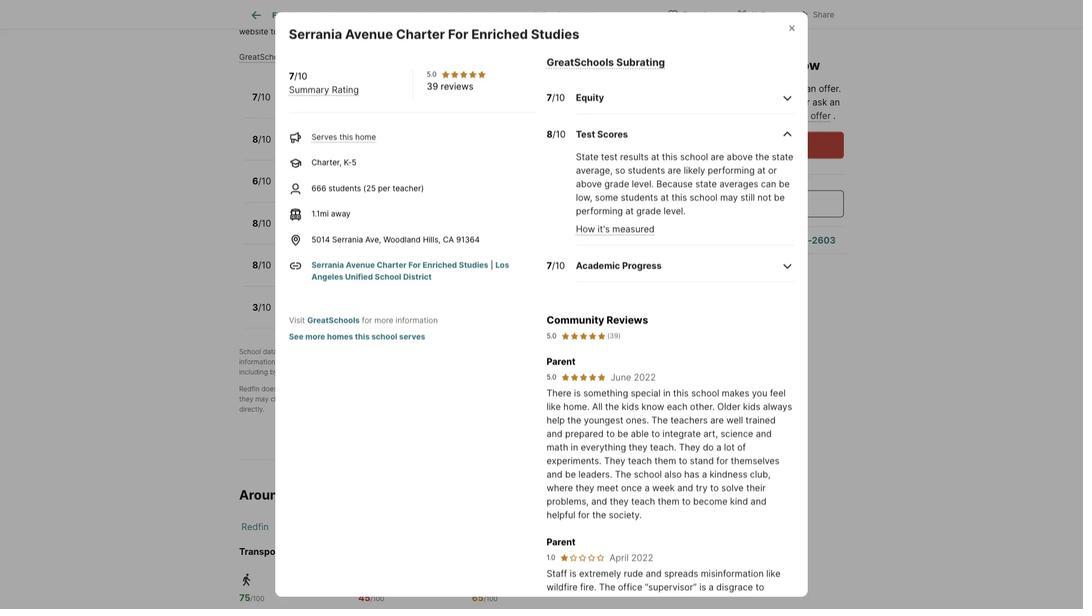 Task type: vqa. For each thing, say whether or not it's contained in the screenshot.
always at the bottom of the page
yes



Task type: locate. For each thing, give the bounding box(es) containing it.
woodland hills's enrollment policy is not based solely on geography.
[[239, 15, 504, 25]]

grade up 'measured' on the right top
[[636, 205, 661, 216]]

avenue for serrania avenue charter for enriched studies |
[[346, 260, 375, 270]]

the inside staff is extremely rude and spreads misinformation like wildfire fire. the office "supervisor" is a disgrace to children with disabilities. when i called to ask a few questions she assumed my son belonged in special
[[599, 581, 615, 592]]

can down seller
[[686, 97, 701, 108]]

0 vertical spatial offer
[[819, 83, 839, 94]]

8 inside serrania avenue charter for enriched studies dialog
[[547, 129, 553, 140]]

policy
[[348, 15, 372, 25]]

april 2022
[[610, 552, 653, 563]]

home. inside the please check the school district website to see all schools serving this home.
[[383, 27, 406, 37]]

them down week
[[658, 496, 680, 507]]

belonged
[[683, 608, 723, 609]]

teach down "once"
[[631, 496, 655, 507]]

12
[[320, 141, 328, 151], [475, 213, 485, 224], [319, 225, 327, 235], [325, 267, 333, 277], [319, 309, 328, 319]]

1 vertical spatial like
[[766, 568, 781, 579]]

by right provided
[[316, 348, 324, 356]]

1 horizontal spatial level.
[[664, 205, 686, 216]]

12 left unified
[[325, 267, 333, 277]]

rating inside 7 /10 summary rating
[[332, 84, 359, 95]]

0 horizontal spatial home.
[[383, 27, 406, 37]]

0 vertical spatial like
[[547, 401, 561, 412]]

always
[[763, 401, 792, 412]]

school inside the first step, and conduct their own investigation to determine their desired schools or school districts, including by contacting and visiting the schools themselves.
[[598, 358, 619, 366]]

1 vertical spatial in
[[571, 441, 578, 452]]

2 vertical spatial school
[[416, 385, 438, 393]]

so
[[615, 165, 625, 176]]

to down 'youngest'
[[606, 428, 615, 439]]

information up including
[[239, 358, 275, 366]]

is right 'data'
[[279, 348, 284, 356]]

2 parent from the top
[[547, 536, 576, 547]]

and
[[542, 348, 554, 356], [277, 358, 289, 366], [362, 358, 374, 366], [315, 368, 327, 376], [296, 395, 308, 403], [547, 428, 563, 439], [756, 428, 772, 439], [547, 469, 563, 480], [677, 482, 693, 493], [591, 496, 607, 507], [751, 496, 767, 507], [646, 568, 662, 579]]

charter for woodland hills charter academy public, 6-8 • serves this home • 0.7mi
[[352, 171, 386, 182]]

0 horizontal spatial special
[[631, 387, 661, 398]]

1 horizontal spatial /100
[[370, 595, 384, 603]]

woodland inside serrania avenue charter for enriched studies dialog
[[383, 234, 421, 244]]

1 vertical spatial 9-
[[311, 309, 319, 319]]

greatschools subrating
[[547, 56, 665, 68]]

endorse
[[292, 385, 318, 393]]

1.1mi inside serrania avenue charter for enriched studies charter, k-5 • serves this home • 1.1mi
[[411, 99, 429, 109]]

for down on
[[448, 26, 468, 42]]

verify
[[433, 395, 451, 403]]

enriched inside serrania avenue charter for enriched studies element
[[471, 26, 528, 42]]

teachers
[[671, 414, 708, 425]]

sherman oaks center for enriched studies public, 4-12 • choice school • 3.6mi
[[284, 129, 474, 151]]

5.7mi up serves
[[398, 309, 418, 319]]

choice inside sherman oaks center for enriched studies public, 4-12 • choice school • 3.6mi
[[337, 141, 363, 151]]

2 horizontal spatial an
[[830, 97, 840, 108]]

renters
[[556, 348, 579, 356]]

the down know
[[652, 414, 668, 425]]

serrania for serrania avenue charter for enriched studies
[[289, 26, 342, 42]]

step,
[[345, 358, 360, 366]]

redfin
[[453, 348, 473, 356], [239, 385, 260, 393], [241, 522, 269, 533]]

information
[[396, 315, 438, 325], [239, 358, 275, 366]]

now
[[793, 57, 820, 73]]

above up low, on the right top of page
[[576, 178, 602, 189]]

1 vertical spatial can
[[761, 178, 776, 189]]

5.0 up the "39"
[[427, 70, 437, 78]]

angeles
[[311, 272, 343, 282]]

be down experiments.
[[565, 469, 576, 480]]

0 horizontal spatial 5
[[324, 99, 329, 109]]

1 parent from the top
[[547, 356, 576, 367]]

0 horizontal spatial for
[[362, 315, 372, 325]]

kids down you
[[743, 401, 760, 412]]

sherman
[[284, 129, 324, 140]]

greatschools
[[239, 52, 289, 62], [547, 56, 614, 68], [307, 315, 360, 325], [326, 348, 369, 356], [594, 348, 637, 356]]

avenue for serrania avenue charter for enriched studies charter, k-5 • serves this home • 1.1mi
[[323, 87, 356, 98]]

a inside school service boundaries are intended to be used as a reference only; they may change and are not
[[590, 385, 594, 393]]

enriched for serrania avenue charter for enriched studies charter, k-5 • serves this home • 1.1mi
[[411, 87, 450, 98]]

charter inside woodland hills charter academy public, 6-8 • serves this home • 0.7mi
[[352, 171, 386, 182]]

has up request at the right
[[712, 83, 727, 94]]

choice down oaks
[[337, 141, 363, 151]]

/10 inside 7 /10 summary rating
[[294, 70, 307, 81]]

1 vertical spatial school
[[239, 348, 261, 356]]

1.1mi
[[411, 99, 429, 109], [311, 209, 329, 218]]

desired
[[538, 358, 562, 366]]

9- inside the 3 /10 public, 9-12 • choice school • 5.7mi
[[311, 309, 319, 319]]

likely
[[684, 165, 705, 176]]

investigation
[[436, 358, 477, 366]]

community reviews
[[547, 314, 648, 326]]

redfin does not endorse or guarantee this information.
[[239, 385, 414, 393]]

studies for serrania avenue charter for enriched studies |
[[459, 260, 488, 270]]

property
[[368, 10, 400, 20]]

8 for public, k-12 • choice school • 5.7mi
[[252, 218, 258, 229]]

1 vertical spatial level.
[[664, 205, 686, 216]]

not
[[382, 15, 395, 25], [766, 41, 787, 56], [757, 192, 771, 203], [279, 385, 290, 393], [322, 395, 332, 403]]

1 vertical spatial for
[[716, 455, 728, 466]]

this inside taft charter high charter, 9-12 • serves this home • 1.6mi
[[370, 267, 384, 277]]

0 vertical spatial 5.7mi
[[398, 225, 418, 235]]

2 horizontal spatial schools
[[564, 358, 588, 366]]

3 public, from the top
[[284, 225, 309, 235]]

school down center
[[365, 141, 390, 151]]

0 vertical spatial grade
[[604, 178, 629, 189]]

0 vertical spatial .
[[839, 83, 841, 94]]

5.7mi inside the 3 /10 public, 9-12 • choice school • 5.7mi
[[398, 309, 418, 319]]

can
[[686, 97, 701, 108], [761, 178, 776, 189]]

5.0 for june 2022
[[547, 373, 556, 381]]

ask inside . you can request a tour anyway or ask
[[812, 97, 827, 108]]

1 vertical spatial by
[[270, 368, 278, 376]]

0 vertical spatial schools
[[306, 27, 335, 37]]

0 horizontal spatial performing
[[576, 205, 623, 216]]

. inside . you can request a tour anyway or ask
[[839, 83, 841, 94]]

feed link
[[250, 8, 291, 22]]

3 /10 public, 9-12 • choice school • 5.7mi
[[252, 302, 418, 319]]

grade
[[604, 178, 629, 189], [636, 205, 661, 216]]

serves this home
[[311, 132, 376, 141]]

above up or
[[727, 151, 753, 162]]

visiting
[[329, 368, 352, 376]]

schools tab
[[523, 2, 575, 29]]

45
[[358, 592, 370, 603]]

1 horizontal spatial an
[[806, 83, 816, 94]]

1 horizontal spatial their
[[521, 358, 536, 366]]

like
[[547, 401, 561, 412], [766, 568, 781, 579]]

teach down teach.
[[628, 455, 652, 466]]

8 /10 for public, 4-12 • choice school • 3.6mi
[[252, 134, 271, 145]]

they up society.
[[610, 496, 629, 507]]

level. down results
[[632, 178, 654, 189]]

4 public, from the top
[[284, 309, 309, 319]]

serves
[[338, 99, 363, 109], [311, 132, 337, 141], [333, 183, 359, 193], [342, 267, 368, 277]]

is right staff
[[570, 568, 577, 579]]

1 vertical spatial woodland
[[284, 171, 328, 182]]

may down averages
[[720, 192, 738, 203]]

to right try
[[710, 482, 719, 493]]

0 horizontal spatial as
[[315, 358, 322, 366]]

art,
[[703, 428, 718, 439]]

0 vertical spatial above
[[727, 151, 753, 162]]

preparatory
[[375, 213, 427, 224]]

charter, inside serrania avenue charter for enriched studies charter, k-5 • serves this home • 1.1mi
[[284, 99, 314, 109]]

1 vertical spatial avenue
[[323, 87, 356, 98]]

woodland down preparatory
[[383, 234, 421, 244]]

8 for public, 4-12 • choice school • 3.6mi
[[252, 134, 258, 145]]

0 horizontal spatial schools
[[306, 27, 335, 37]]

0 horizontal spatial by
[[270, 368, 278, 376]]

offer for backup
[[811, 110, 831, 121]]

geography.
[[459, 15, 502, 25]]

prepared
[[565, 428, 604, 439]]

charter inside serrania avenue charter for enriched studies charter, k-5 • serves this home • 1.1mi
[[358, 87, 393, 98]]

public, down sherman
[[284, 141, 309, 151]]

2 horizontal spatial for
[[716, 455, 728, 466]]

special up know
[[631, 387, 661, 398]]

5.0
[[427, 70, 437, 78], [547, 332, 556, 340], [547, 373, 556, 381]]

0 vertical spatial ask
[[812, 97, 827, 108]]

1 vertical spatial choice
[[336, 225, 362, 235]]

backup offer link
[[777, 110, 831, 121]]

the inside the first step, and conduct their own investigation to determine their desired schools or school districts, including by contacting and visiting the schools themselves.
[[354, 368, 364, 376]]

8 /10 for public, k-12 • choice school • 5.7mi
[[252, 218, 271, 229]]

school up likely
[[680, 151, 708, 162]]

for up see more homes this school serves link
[[362, 315, 372, 325]]

misinformation
[[701, 568, 764, 579]]

1 horizontal spatial kids
[[743, 401, 760, 412]]

1 vertical spatial enrollment
[[476, 395, 509, 403]]

charter for serrania avenue charter for enriched studies |
[[377, 260, 407, 270]]

their down club,
[[746, 482, 766, 493]]

is inside there is something special in this school makes you feel like home. all the kids know each other. older kids always help the youngest ones. the teachers are well trained and prepared to be able to integrate art, science and math in everything they teach. they do a lot of experiments. they teach them to stand for themselves and be leaders. the school also has a kindness club, where they meet once a week and try to solve their problems, and they teach them to become kind and helpful for the society.
[[574, 387, 581, 398]]

1 vertical spatial them
[[658, 496, 680, 507]]

experiments.
[[547, 455, 602, 466]]

woodland up website
[[239, 15, 278, 25]]

home.
[[383, 27, 406, 37], [563, 401, 590, 412]]

1 vertical spatial may
[[720, 192, 738, 203]]

offer down now
[[819, 83, 839, 94]]

staff is extremely rude and spreads misinformation like wildfire fire. the office "supervisor" is a disgrace to children with disabilities. when i called to ask a few questions she assumed my son belonged in special 
[[547, 568, 792, 609]]

tour
[[746, 97, 764, 108]]

redfin for redfin does not endorse or guarantee this information.
[[239, 385, 260, 393]]

week
[[652, 482, 675, 493]]

a left first
[[324, 358, 328, 366]]

tab list
[[239, 0, 633, 29]]

serrania avenue charter for enriched studies |
[[311, 260, 495, 270]]

12 inside taft charter high charter, 9-12 • serves this home • 1.6mi
[[325, 267, 333, 277]]

serrania avenue charter for enriched studies dialog
[[275, 12, 808, 609]]

assumed
[[608, 608, 647, 609]]

may down 'does'
[[255, 395, 269, 403]]

0 horizontal spatial information
[[239, 358, 275, 366]]

0 vertical spatial 2022
[[634, 372, 656, 383]]

5 down summary rating link
[[324, 99, 329, 109]]

all
[[592, 401, 603, 412]]

to inside school service boundaries are intended to be used as a reference only; they may change and are not
[[545, 385, 551, 393]]

this
[[667, 41, 695, 56]]

1 horizontal spatial 1.1mi
[[411, 99, 429, 109]]

9- down 5014
[[316, 267, 325, 277]]

public,
[[284, 141, 309, 151], [284, 183, 309, 193], [284, 225, 309, 235], [284, 309, 309, 319]]

0 vertical spatial information
[[396, 315, 438, 325]]

charter up angeles
[[304, 255, 338, 266]]

1 horizontal spatial .
[[839, 83, 841, 94]]

2 kids from the left
[[743, 401, 760, 412]]

climate tab
[[575, 2, 624, 29]]

level.
[[632, 178, 654, 189], [664, 205, 686, 216]]

1 horizontal spatial woodland
[[284, 171, 328, 182]]

a up called
[[709, 581, 714, 592]]

as right the used
[[581, 385, 588, 393]]

stand
[[690, 455, 714, 466]]

1 public, from the top
[[284, 141, 309, 151]]

studies inside serrania avenue charter for enriched studies element
[[531, 26, 579, 42]]

enriched for sherman oaks center for enriched studies public, 4-12 • choice school • 3.6mi
[[399, 129, 438, 140]]

has
[[712, 83, 727, 94], [684, 469, 699, 480]]

8 for state test results at this school are above the state average, so students are likely performing at or above grade level.  because state averages can be low, some students at this school may still not be performing at grade level.
[[547, 129, 553, 140]]

2 vertical spatial rating 5.0 out of 5 element
[[561, 373, 606, 382]]

1 vertical spatial as
[[581, 385, 588, 393]]

progress
[[622, 260, 662, 271]]

not up right on the top
[[766, 41, 787, 56]]

0 vertical spatial rating
[[329, 52, 353, 62]]

studies for serrania avenue charter for enriched studies charter, k-5 • serves this home • 1.1mi
[[452, 87, 486, 98]]

school inside the 3 /10 public, 9-12 • choice school • 5.7mi
[[365, 309, 390, 319]]

reviews
[[607, 314, 648, 326]]

schools down overview
[[306, 27, 335, 37]]

1 vertical spatial .
[[833, 110, 836, 121]]

2 public, from the top
[[284, 183, 309, 193]]

1 horizontal spatial more
[[374, 315, 393, 325]]

offer inside an agent about submitting a backup offer .
[[811, 110, 831, 121]]

like inside staff is extremely rude and spreads misinformation like wildfire fire. the office "supervisor" is a disgrace to children with disabilities. when i called to ask a few questions she assumed my son belonged in special
[[766, 568, 781, 579]]

can up question
[[761, 178, 776, 189]]

0 horizontal spatial like
[[547, 401, 561, 412]]

disgrace
[[716, 581, 753, 592]]

1 vertical spatial home.
[[563, 401, 590, 412]]

39 reviews
[[427, 80, 473, 91]]

organization.
[[409, 348, 451, 356]]

some
[[595, 192, 618, 203]]

this inside there is something special in this school makes you feel like home. all the kids know each other. older kids always help the youngest ones. the teachers are well trained and prepared to be able to integrate art, science and math in everything they teach. they do a lot of experiments. they teach them to stand for themselves and be leaders. the school also has a kindness club, where they meet once a week and try to solve their problems, and they teach them to become kind and helpful for the society.
[[673, 387, 689, 398]]

school up nonprofit on the bottom
[[371, 332, 397, 341]]

few
[[750, 595, 765, 606]]

2 /100 from the left
[[370, 595, 384, 603]]

a inside button
[[742, 198, 747, 209]]

1 vertical spatial special
[[735, 608, 765, 609]]

8 /10
[[547, 129, 566, 140], [252, 134, 271, 145], [252, 218, 271, 229], [252, 260, 271, 271]]

/10 left test
[[553, 129, 566, 140]]

like right misinformation
[[766, 568, 781, 579]]

tab list containing feed
[[239, 0, 633, 29]]

0 vertical spatial avenue
[[345, 26, 393, 42]]

0 vertical spatial special
[[631, 387, 661, 398]]

1 vertical spatial has
[[684, 469, 699, 480]]

enriched for serrania avenue charter for enriched studies |
[[423, 260, 457, 270]]

a left lot
[[716, 441, 721, 452]]

2022 for april 2022
[[631, 552, 653, 563]]

&
[[466, 10, 471, 20]]

/10 inside the 3 /10 public, 9-12 • choice school • 5.7mi
[[258, 302, 271, 313]]

2 vertical spatial in
[[725, 608, 733, 609]]

9- inside taft charter high charter, 9-12 • serves this home • 1.6mi
[[316, 267, 325, 277]]

8 /10 left taft
[[252, 260, 271, 271]]

an inside an agent about submitting a backup offer .
[[830, 97, 840, 108]]

0 horizontal spatial level.
[[632, 178, 654, 189]]

8 up the 1.1mi away
[[319, 183, 324, 193]]

3 /100 from the left
[[484, 595, 498, 603]]

may inside state test results at this school are above the state average, so students are likely performing at or above grade level.  because state averages can be low, some students at this school may still not be performing at grade level.
[[720, 192, 738, 203]]

choice down college
[[336, 225, 362, 235]]

2022 up rude
[[631, 552, 653, 563]]

for inside serrania avenue charter for enriched studies charter, k-5 • serves this home • 1.1mi
[[395, 87, 409, 98]]

woodland for hills
[[284, 171, 328, 182]]

7 inside 7 /10 summary rating
[[289, 70, 294, 81]]

1 vertical spatial ask
[[725, 595, 739, 606]]

there
[[547, 387, 571, 398]]

studies inside serrania avenue charter for enriched studies charter, k-5 • serves this home • 1.1mi
[[452, 87, 486, 98]]

parent for there
[[547, 356, 576, 367]]

rating 5.0 out of 5 element
[[441, 70, 486, 79], [561, 331, 606, 341], [561, 373, 606, 382]]

1 vertical spatial information
[[239, 358, 275, 366]]

school inside the please check the school district website to see all schools serving this home.
[[570, 15, 594, 25]]

0 horizontal spatial can
[[686, 97, 701, 108]]

enriched inside sherman oaks center for enriched studies public, 4-12 • choice school • 3.6mi
[[399, 129, 438, 140]]

do
[[703, 441, 714, 452]]

solve
[[721, 482, 744, 493]]

0 horizontal spatial 1.1mi
[[311, 209, 329, 218]]

5.0 down desired
[[547, 373, 556, 381]]

serrania down greatschools summary rating link
[[284, 87, 321, 98]]

home. down property details
[[383, 27, 406, 37]]

1 kids from the left
[[622, 401, 639, 412]]

as inside , a nonprofit organization. redfin recommends buyers and renters use greatschools information and ratings as a
[[315, 358, 322, 366]]

rating 5.0 out of 5 element for 39 reviews
[[441, 70, 486, 79]]

8 /10 inside serrania avenue charter for enriched studies dialog
[[547, 129, 566, 140]]

greatschools summary rating link
[[239, 52, 353, 62]]

0 horizontal spatial an
[[706, 235, 717, 246]]

8 /10 for state test results at this school are above the state average, so students are likely performing at or above grade level.  because state averages can be low, some students at this school may still not be performing at grade level.
[[547, 129, 566, 140]]

1 /100 from the left
[[250, 595, 264, 603]]

for right center
[[383, 129, 397, 140]]

special inside staff is extremely rude and spreads misinformation like wildfire fire. the office "supervisor" is a disgrace to children with disabilities. when i called to ask a few questions she assumed my son belonged in special
[[735, 608, 765, 609]]

serrania up angeles
[[311, 260, 344, 270]]

avenue inside serrania avenue charter for enriched studies charter, k-5 • serves this home • 1.1mi
[[323, 87, 356, 98]]

home inside woodland hills charter academy public, 6-8 • serves this home • 0.7mi
[[377, 183, 398, 193]]

0 vertical spatial can
[[686, 97, 701, 108]]

•
[[331, 99, 336, 109], [405, 99, 409, 109], [330, 141, 335, 151], [392, 141, 396, 151], [327, 183, 331, 193], [400, 183, 404, 193], [330, 225, 334, 235], [391, 225, 396, 235], [335, 267, 340, 277], [409, 267, 413, 277], [330, 309, 335, 319], [392, 309, 396, 319]]

1 horizontal spatial ask
[[812, 97, 827, 108]]

serves inside serrania avenue charter for enriched studies charter, k-5 • serves this home • 1.1mi
[[338, 99, 363, 109]]

has up try
[[684, 469, 699, 480]]

provided
[[286, 348, 314, 356]]

2 vertical spatial may
[[255, 395, 269, 403]]

home inside serrania avenue charter for enriched studies charter, k-5 • serves this home • 1.1mi
[[382, 99, 402, 109]]

school inside school service boundaries are intended to be used as a reference only; they may change and are not
[[416, 385, 438, 393]]

summary down 'all'
[[292, 52, 327, 62]]

7 /10 left equity
[[547, 92, 565, 103]]

/100 for 45
[[370, 595, 384, 603]]

parent for staff
[[547, 536, 576, 547]]

2 horizontal spatial /100
[[484, 595, 498, 603]]

woodland inside woodland hills charter academy public, 6-8 • serves this home • 0.7mi
[[284, 171, 328, 182]]

they down integrate
[[679, 441, 700, 452]]

0 vertical spatial in
[[663, 387, 671, 398]]

1 vertical spatial they
[[604, 455, 625, 466]]

home inside serrania avenue charter for enriched studies dialog
[[355, 132, 376, 141]]

for for serrania avenue charter for enriched studies |
[[408, 260, 421, 270]]

1.0
[[547, 553, 555, 562]]

0 vertical spatial level.
[[632, 178, 654, 189]]

charter up the (25 on the left of the page
[[352, 171, 386, 182]]

8 left lake
[[252, 218, 258, 229]]

an
[[806, 83, 816, 94], [830, 97, 840, 108], [706, 235, 717, 246]]

school up june
[[598, 358, 619, 366]]

0 vertical spatial performing
[[708, 165, 755, 176]]

the down the used
[[569, 395, 580, 403]]

parent up 1.0 in the right bottom of the page
[[547, 536, 576, 547]]

serves this home link
[[311, 132, 376, 141]]

charter, down summary rating link
[[284, 99, 314, 109]]

k- inside serrania avenue charter for enriched studies dialog
[[344, 157, 352, 167]]

ask
[[723, 198, 740, 209]]

public, inside woodland hills charter academy public, 6-8 • serves this home • 0.7mi
[[284, 183, 309, 193]]

646-
[[790, 235, 812, 246]]

0 horizontal spatial school
[[239, 348, 261, 356]]

1 horizontal spatial home.
[[563, 401, 590, 412]]

woodland for hills's
[[239, 15, 278, 25]]

0 vertical spatial 5
[[324, 99, 329, 109]]

0 horizontal spatial .
[[833, 110, 836, 121]]

studies inside sherman oaks center for enriched studies public, 4-12 • choice school • 3.6mi
[[440, 129, 474, 140]]

studies right the "39"
[[452, 87, 486, 98]]

ask
[[812, 97, 827, 108], [725, 595, 739, 606]]

0 vertical spatial rating 5.0 out of 5 element
[[441, 70, 486, 79]]

june
[[611, 372, 631, 383]]

1 horizontal spatial information
[[396, 315, 438, 325]]

a
[[739, 97, 744, 108], [769, 110, 774, 121], [742, 198, 747, 209], [373, 348, 377, 356], [324, 358, 328, 366], [590, 385, 594, 393], [716, 441, 721, 452], [702, 469, 707, 480], [645, 482, 650, 493], [709, 581, 714, 592], [742, 595, 747, 606]]

history
[[487, 10, 513, 20]]

school right "schools"
[[570, 15, 594, 25]]

avenue up unified
[[346, 260, 375, 270]]

level. down because
[[664, 205, 686, 216]]

schools inside the please check the school district website to see all schools serving this home.
[[306, 27, 335, 37]]

for for sherman oaks center for enriched studies public, 4-12 • choice school • 3.6mi
[[383, 129, 397, 140]]

accepted
[[763, 83, 803, 94]]

are up because
[[668, 165, 681, 176]]

12 inside sherman oaks center for enriched studies public, 4-12 • choice school • 3.6mi
[[320, 141, 328, 151]]

0 horizontal spatial kids
[[622, 401, 639, 412]]

0 vertical spatial 9-
[[316, 267, 325, 277]]

1 vertical spatial above
[[576, 178, 602, 189]]

they down everything
[[604, 455, 625, 466]]

start an offer
[[682, 235, 741, 246]]

2 horizontal spatial in
[[725, 608, 733, 609]]

2 vertical spatial schools
[[366, 368, 391, 376]]

2 vertical spatial an
[[706, 235, 717, 246]]

0 vertical spatial redfin
[[453, 348, 473, 356]]

redfin for redfin
[[241, 522, 269, 533]]

a left tour
[[739, 97, 744, 108]]

kids up ones. at the right of page
[[622, 401, 639, 412]]

/10 up 'data'
[[258, 302, 271, 313]]

7 /10 left the academic
[[547, 260, 565, 271]]

1 vertical spatial parent
[[547, 536, 576, 547]]

0 vertical spatial charter,
[[284, 99, 314, 109]]

studies for sherman oaks center for enriched studies public, 4-12 • choice school • 3.6mi
[[440, 129, 474, 140]]

serrania inside serrania avenue charter for enriched studies charter, k-5 • serves this home • 1.1mi
[[284, 87, 321, 98]]

public, inside the "lake balboa college preparatory magnet k-12 public, k-12 • choice school • 5.7mi"
[[284, 225, 309, 235]]

serrania avenue charter for enriched studies charter, k-5 • serves this home • 1.1mi
[[284, 87, 486, 109]]

share button
[[788, 3, 844, 26]]

favorite button
[[658, 3, 722, 26]]

8 /10 left test
[[547, 129, 566, 140]]

charter, up hills
[[311, 157, 342, 167]]

0 vertical spatial for
[[362, 315, 372, 325]]

not inside state test results at this school are above the state average, so students are likely performing at or above grade level.  because state averages can be low, some students at this school may still not be performing at grade level.
[[757, 192, 771, 203]]

offer for an
[[819, 83, 839, 94]]

1 horizontal spatial they
[[679, 441, 700, 452]]

1 horizontal spatial like
[[766, 568, 781, 579]]

information inside serrania avenue charter for enriched studies dialog
[[396, 315, 438, 325]]

1 vertical spatial rating
[[332, 84, 359, 95]]

the up the prepared
[[567, 414, 581, 425]]

1 vertical spatial 5
[[352, 157, 357, 167]]

75 /100
[[239, 592, 264, 603]]

enrollment down boundaries at the bottom left of page
[[476, 395, 509, 403]]

and up redfin does not endorse or guarantee this information.
[[315, 368, 327, 376]]

for up the kindness
[[716, 455, 728, 466]]

to up belonged
[[714, 595, 722, 606]]

in down the disgrace
[[725, 608, 733, 609]]



Task type: describe. For each thing, give the bounding box(es) containing it.
x-
[[752, 10, 760, 19]]

and down help
[[547, 428, 563, 439]]

the up "once"
[[615, 469, 631, 480]]

public, inside sherman oaks center for enriched studies public, 4-12 • choice school • 3.6mi
[[284, 141, 309, 151]]

be inside school service boundaries are intended to be used as a reference only; they may change and are not
[[553, 385, 561, 393]]

12 down balboa
[[319, 225, 327, 235]]

. inside an agent about submitting a backup offer .
[[833, 110, 836, 121]]

per
[[378, 183, 390, 193]]

serves inside taft charter high charter, 9-12 • serves this home • 1.6mi
[[342, 267, 368, 277]]

1 vertical spatial more
[[305, 332, 325, 341]]

state test results at this school are above the state average, so students are likely performing at or above grade level.  because state averages can be low, some students at this school may still not be performing at grade level.
[[576, 151, 793, 216]]

all
[[296, 27, 304, 37]]

5014
[[311, 234, 330, 244]]

this inside serrania avenue charter for enriched studies charter, k-5 • serves this home • 1.1mi
[[366, 99, 379, 109]]

information inside , a nonprofit organization. redfin recommends buyers and renters use greatschools information and ratings as a
[[239, 358, 275, 366]]

away
[[331, 209, 351, 218]]

the inside guaranteed to be accurate. to verify school enrollment eligibility, contact the school district directly.
[[569, 395, 580, 403]]

are left intended
[[502, 385, 513, 393]]

0 vertical spatial state
[[772, 151, 793, 162]]

x-out
[[752, 10, 774, 19]]

ratings
[[291, 358, 313, 366]]

be inside this home may not be allowing tours right now
[[790, 41, 806, 56]]

by inside the first step, and conduct their own investigation to determine their desired schools or school districts, including by contacting and visiting the schools themselves.
[[270, 368, 278, 376]]

can inside state test results at this school are above the state average, so students are likely performing at or above grade level.  because state averages can be low, some students at this school may still not be performing at grade level.
[[761, 178, 776, 189]]

test
[[576, 129, 595, 140]]

state
[[576, 151, 599, 162]]

at up 'measured' on the right top
[[625, 205, 634, 216]]

are up averages
[[711, 151, 724, 162]]

guaranteed to be accurate. to verify school enrollment eligibility, contact the school district directly.
[[239, 395, 627, 413]]

21520
[[329, 546, 357, 557]]

charter for serrania avenue charter for enriched studies charter, k-5 • serves this home • 1.1mi
[[358, 87, 393, 98]]

k- up 91364
[[465, 213, 475, 224]]

choice inside the 3 /10 public, 9-12 • choice school • 5.7mi
[[337, 309, 363, 319]]

the left society.
[[592, 509, 606, 520]]

an agent about submitting a backup offer .
[[667, 97, 840, 121]]

or right the endorse
[[320, 385, 326, 393]]

in inside staff is extremely rude and spreads misinformation like wildfire fire. the office "supervisor" is a disgrace to children with disabilities. when i called to ask a few questions she assumed my son belonged in special
[[725, 608, 733, 609]]

you
[[667, 97, 683, 108]]

sale & tax history tab
[[437, 2, 523, 29]]

homes
[[327, 332, 353, 341]]

please
[[504, 15, 529, 25]]

youngest
[[584, 414, 623, 425]]

serves inside woodland hills charter academy public, 6-8 • serves this home • 0.7mi
[[333, 183, 359, 193]]

meet
[[597, 482, 619, 493]]

school up week
[[634, 469, 662, 480]]

/10 left equity
[[552, 92, 565, 103]]

district
[[403, 272, 432, 282]]

be right still
[[774, 192, 785, 203]]

to inside the first step, and conduct their own investigation to determine their desired schools or school districts, including by contacting and visiting the schools themselves.
[[479, 358, 485, 366]]

for for serrania avenue charter for enriched studies
[[448, 26, 468, 42]]

average,
[[576, 165, 613, 176]]

when
[[654, 595, 678, 606]]

the right all
[[605, 401, 619, 412]]

well
[[726, 414, 743, 425]]

or inside state test results at this school are above the state average, so students are likely performing at or above grade level.  because state averages can be low, some students at this school may still not be performing at grade level.
[[768, 165, 777, 176]]

avenue for serrania avenue charter for enriched studies
[[345, 26, 393, 42]]

overview tab
[[301, 2, 357, 29]]

enriched for serrania avenue charter for enriched studies
[[471, 26, 528, 42]]

8 inside woodland hills charter academy public, 6-8 • serves this home • 0.7mi
[[319, 183, 324, 193]]

students down hills
[[328, 183, 361, 193]]

is up called
[[699, 581, 706, 592]]

near
[[307, 546, 327, 557]]

1 vertical spatial 5.0
[[547, 332, 556, 340]]

buyers
[[518, 348, 540, 356]]

school down service
[[453, 395, 474, 403]]

june 2022
[[611, 372, 656, 383]]

2022 for june 2022
[[634, 372, 656, 383]]

first
[[330, 358, 343, 366]]

a right "once"
[[645, 482, 650, 493]]

district inside guaranteed to be accurate. to verify school enrollment eligibility, contact the school district directly.
[[604, 395, 627, 403]]

#104
[[420, 546, 442, 557]]

is right policy
[[374, 15, 380, 25]]

and inside staff is extremely rude and spreads misinformation like wildfire fire. the office "supervisor" is a disgrace to children with disabilities. when i called to ask a few questions she assumed my son belonged in special
[[646, 568, 662, 579]]

45 /100
[[358, 592, 384, 603]]

called
[[686, 595, 711, 606]]

the up you
[[667, 83, 684, 94]]

intended
[[514, 385, 543, 393]]

reviews
[[441, 80, 473, 91]]

are down the endorse
[[310, 395, 320, 403]]

charter, inside serrania avenue charter for enriched studies dialog
[[311, 157, 342, 167]]

to up teach.
[[651, 428, 660, 439]]

school up "other."
[[691, 387, 719, 398]]

(818) 646-2603
[[764, 235, 836, 246]]

they down leaders.
[[576, 482, 594, 493]]

and down ,
[[362, 358, 374, 366]]

school down "reference" in the right of the page
[[582, 395, 603, 403]]

enrollment inside guaranteed to be accurate. to verify school enrollment eligibility, contact the school district directly.
[[476, 395, 509, 403]]

studies for serrania avenue charter for enriched studies
[[531, 26, 579, 42]]

nonprofit
[[378, 348, 407, 356]]

the seller has already accepted an offer
[[667, 83, 839, 94]]

7 /10 down greatschools summary rating
[[252, 92, 271, 103]]

greatschools down website
[[239, 52, 289, 62]]

magnet
[[429, 213, 463, 224]]

they inside school service boundaries are intended to be used as a reference only; they may change and are not
[[239, 395, 253, 403]]

not up change
[[279, 385, 290, 393]]

8 /10 for charter, 9-12 • serves this home • 1.6mi
[[252, 260, 271, 271]]

for for serrania avenue charter for enriched studies charter, k-5 • serves this home • 1.1mi
[[395, 87, 409, 98]]

are inside there is something special in this school makes you feel like home. all the kids know each other. older kids always help the youngest ones. the teachers are well trained and prepared to be able to integrate art, science and math in everything they teach. they do a lot of experiments. they teach them to stand for themselves and be leaders. the school also has a kindness club, where they meet once a week and try to solve their problems, and they teach them to become kind and helpful for the society.
[[710, 414, 724, 425]]

serrania for serrania avenue charter for enriched studies |
[[311, 260, 344, 270]]

a inside an agent about submitting a backup offer .
[[769, 110, 774, 121]]

trained
[[746, 414, 776, 425]]

0 vertical spatial they
[[679, 441, 700, 452]]

greatschools link
[[307, 315, 360, 325]]

be up question
[[779, 178, 790, 189]]

1 horizontal spatial for
[[578, 509, 590, 520]]

students down results
[[628, 165, 665, 176]]

charter, inside taft charter high charter, 9-12 • serves this home • 1.6mi
[[284, 267, 314, 277]]

0 vertical spatial more
[[374, 315, 393, 325]]

/10 left lake
[[258, 218, 271, 229]]

1 vertical spatial schools
[[564, 358, 588, 366]]

feel
[[770, 387, 786, 398]]

/10 left sherman
[[258, 134, 271, 145]]

0 horizontal spatial grade
[[604, 178, 629, 189]]

it's
[[598, 223, 610, 234]]

0 horizontal spatial state
[[695, 178, 717, 189]]

and left try
[[677, 482, 693, 493]]

at up averages
[[757, 165, 766, 176]]

details
[[402, 10, 427, 20]]

5.7mi inside the "lake balboa college preparatory magnet k-12 public, k-12 • choice school • 5.7mi"
[[398, 225, 418, 235]]

not inside this home may not be allowing tours right now
[[766, 41, 787, 56]]

special inside there is something special in this school makes you feel like home. all the kids know each other. older kids always help the youngest ones. the teachers are well trained and prepared to be able to integrate art, science and math in everything they teach. they do a lot of experiments. they teach them to stand for themselves and be leaders. the school also has a kindness club, where they meet once a week and try to solve their problems, and they teach them to become kind and helpful for the society.
[[631, 387, 661, 398]]

help
[[547, 414, 565, 425]]

0 horizontal spatial they
[[604, 455, 625, 466]]

ask a question
[[723, 198, 788, 209]]

1 horizontal spatial in
[[663, 387, 671, 398]]

greatschools up equity
[[547, 56, 614, 68]]

school inside sherman oaks center for enriched studies public, 4-12 • choice school • 3.6mi
[[365, 141, 390, 151]]

of
[[737, 441, 746, 452]]

75
[[239, 592, 250, 603]]

7 /10 summary rating
[[289, 70, 359, 95]]

serrania for serrania avenue charter for enriched studies charter, k-5 • serves this home • 1.1mi
[[284, 87, 321, 98]]

1 horizontal spatial by
[[316, 348, 324, 356]]

1 vertical spatial rating 5.0 out of 5 element
[[561, 331, 606, 341]]

schools
[[534, 10, 565, 20]]

0 vertical spatial summary
[[292, 52, 327, 62]]

k- down balboa
[[311, 225, 319, 235]]

/10 left taft
[[258, 260, 271, 271]]

to up also
[[679, 455, 687, 466]]

scores
[[597, 129, 628, 140]]

and up desired
[[542, 348, 554, 356]]

serrania avenue charter for enriched studies element
[[289, 12, 593, 42]]

how it's measured
[[576, 223, 655, 234]]

has inside there is something special in this school makes you feel like home. all the kids know each other. older kids always help the youngest ones. the teachers are well trained and prepared to be able to integrate art, science and math in everything they teach. they do a lot of experiments. they teach them to stand for themselves and be leaders. the school also has a kindness club, where they meet once a week and try to solve their problems, and they teach them to become kind and helpful for the society.
[[684, 469, 699, 480]]

greatschools up homes
[[307, 315, 360, 325]]

eligibility,
[[511, 395, 541, 403]]

12 inside the 3 /10 public, 9-12 • choice school • 5.7mi
[[319, 309, 328, 319]]

not left based
[[382, 15, 395, 25]]

and inside school service boundaries are intended to be used as a reference only; they may change and are not
[[296, 395, 308, 403]]

school for school service boundaries are intended to be used as a reference only; they may change and are not
[[416, 385, 438, 393]]

a left few
[[742, 595, 747, 606]]

7 /10 for academic progress
[[547, 260, 565, 271]]

/100 for 75
[[250, 595, 264, 603]]

|
[[491, 260, 493, 270]]

or inside . you can request a tour anyway or ask
[[801, 97, 810, 108]]

academic
[[576, 260, 620, 271]]

12 up 91364
[[475, 213, 485, 224]]

academy
[[388, 171, 430, 182]]

serrania up high
[[332, 234, 363, 244]]

change
[[270, 395, 294, 403]]

hills
[[331, 171, 350, 182]]

property details tab
[[357, 2, 437, 29]]

about
[[694, 110, 719, 121]]

they down able
[[629, 441, 648, 452]]

math
[[547, 441, 568, 452]]

and right 'kind'
[[751, 496, 767, 507]]

to inside the please check the school district website to see all schools serving this home.
[[271, 27, 278, 37]]

be left able
[[617, 428, 628, 439]]

does
[[262, 385, 277, 393]]

may inside this home may not be allowing tours right now
[[737, 41, 763, 56]]

to up few
[[756, 581, 764, 592]]

test scores button
[[576, 119, 794, 150]]

1 horizontal spatial has
[[712, 83, 727, 94]]

request
[[704, 97, 736, 108]]

greatschools inside , a nonprofit organization. redfin recommends buyers and renters use greatschools information and ratings as a
[[594, 348, 637, 356]]

5 inside serrania avenue charter for enriched studies charter, k-5 • serves this home • 1.1mi
[[324, 99, 329, 109]]

rating 5.0 out of 5 element for june 2022
[[561, 373, 606, 382]]

0 vertical spatial an
[[806, 83, 816, 94]]

accurate.
[[391, 395, 421, 403]]

district inside the please check the school district website to see all schools serving this home.
[[597, 15, 622, 25]]

school inside the "lake balboa college preparatory magnet k-12 public, k-12 • choice school • 5.7mi"
[[364, 225, 389, 235]]

1 vertical spatial teach
[[631, 496, 655, 507]]

oaks
[[326, 129, 348, 140]]

society.
[[609, 509, 642, 520]]

8 for charter, 9-12 • serves this home • 1.6mi
[[252, 260, 258, 271]]

question
[[749, 198, 788, 209]]

this inside the please check the school district website to see all schools serving this home.
[[367, 27, 381, 37]]

recommends
[[475, 348, 517, 356]]

greatschools up step,
[[326, 348, 369, 356]]

charter, k-5
[[311, 157, 357, 167]]

a down stand
[[702, 469, 707, 480]]

fire.
[[580, 581, 597, 592]]

and down meet
[[591, 496, 607, 507]]

1.6mi
[[416, 267, 435, 277]]

guarantee
[[328, 385, 361, 393]]

submitting
[[721, 110, 766, 121]]

at down because
[[661, 192, 669, 203]]

7 /10 for equity
[[547, 92, 565, 103]]

school down likely
[[690, 192, 718, 203]]

/10 left the 6-
[[258, 176, 271, 187]]

directly.
[[239, 405, 265, 413]]

to left become on the bottom of page
[[682, 496, 691, 507]]

taft charter high charter, 9-12 • serves this home • 1.6mi
[[284, 255, 435, 277]]

and up where
[[547, 469, 563, 480]]

can inside . you can request a tour anyway or ask
[[686, 97, 701, 108]]

be inside guaranteed to be accurate. to verify school enrollment eligibility, contact the school district directly.
[[381, 395, 389, 403]]

visit greatschools for more information
[[289, 315, 438, 325]]

3.6mi
[[399, 141, 419, 151]]

(39)
[[607, 332, 621, 340]]

charter inside taft charter high charter, 9-12 • serves this home • 1.6mi
[[304, 255, 338, 266]]

redfin inside , a nonprofit organization. redfin recommends buyers and renters use greatschools information and ratings as a
[[453, 348, 473, 356]]

first step, and conduct their own investigation to determine their desired schools or school districts, including by contacting and visiting the schools themselves.
[[239, 358, 649, 376]]

0.7mi
[[407, 183, 427, 193]]

center
[[350, 129, 381, 140]]

a inside . you can request a tour anyway or ask
[[739, 97, 744, 108]]

home inside this home may not be allowing tours right now
[[698, 41, 734, 56]]

and up contacting
[[277, 358, 289, 366]]

a right ,
[[373, 348, 377, 356]]

/10 left the academic
[[552, 260, 565, 271]]

ask inside staff is extremely rude and spreads misinformation like wildfire fire. the office "supervisor" is a disgrace to children with disabilities. when i called to ask a few questions she assumed my son belonged in special
[[725, 595, 739, 606]]

public, inside the 3 /10 public, 9-12 • choice school • 5.7mi
[[284, 309, 309, 319]]

charter for serrania avenue charter for enriched studies
[[396, 26, 445, 42]]

school for school data is provided by greatschools
[[239, 348, 261, 356]]

,
[[369, 348, 371, 356]]

students up 'measured' on the right top
[[621, 192, 658, 203]]

contact
[[543, 395, 567, 403]]

2 vertical spatial offer
[[719, 235, 741, 246]]

choice inside the "lake balboa college preparatory magnet k-12 public, k-12 • choice school • 5.7mi"
[[336, 225, 362, 235]]

burbank
[[359, 546, 396, 557]]

rating 1.0 out of 5 element
[[560, 553, 605, 562]]

school inside los angeles unified school district
[[375, 272, 401, 282]]

5.0 for 39 reviews
[[427, 70, 437, 78]]

the inside state test results at this school are above the state average, so students are likely performing at or above grade level.  because state averages can be low, some students at this school may still not be performing at grade level.
[[755, 151, 769, 162]]

the inside the please check the school district website to see all schools serving this home.
[[555, 15, 568, 25]]

home. inside there is something special in this school makes you feel like home. all the kids know each other. older kids always help the youngest ones. the teachers are well trained and prepared to be able to integrate art, science and math in everything they teach. they do a lot of experiments. they teach them to stand for themselves and be leaders. the school also has a kindness club, where they meet once a week and try to solve their problems, and they teach them to become kind and helpful for the society.
[[563, 401, 590, 412]]

1.1mi inside serrania avenue charter for enriched studies dialog
[[311, 209, 329, 218]]

transportation
[[239, 546, 305, 557]]

0 horizontal spatial in
[[571, 441, 578, 452]]

1 horizontal spatial grade
[[636, 205, 661, 216]]

/100 for 65
[[484, 595, 498, 603]]

see more homes this school serves link
[[289, 332, 425, 341]]

summary inside 7 /10 summary rating
[[289, 84, 329, 95]]

at right results
[[651, 151, 659, 162]]

k- inside serrania avenue charter for enriched studies charter, k-5 • serves this home • 1.1mi
[[316, 99, 324, 109]]

0 vertical spatial teach
[[628, 455, 652, 466]]

blvd
[[398, 546, 418, 557]]

1 horizontal spatial schools
[[366, 368, 391, 376]]

home inside taft charter high charter, 9-12 • serves this home • 1.6mi
[[386, 267, 407, 277]]

this inside woodland hills charter academy public, 6-8 • serves this home • 0.7mi
[[361, 183, 375, 193]]

. you can request a tour anyway or ask
[[667, 83, 841, 108]]

0 vertical spatial them
[[654, 455, 676, 466]]

school service boundaries are intended to be used as a reference only; they may change and are not
[[239, 385, 643, 403]]

helpful
[[547, 509, 575, 520]]

may inside school service boundaries are intended to be used as a reference only; they may change and are not
[[255, 395, 269, 403]]

to inside guaranteed to be accurate. to verify school enrollment eligibility, contact the school district directly.
[[373, 395, 379, 403]]

like inside there is something special in this school makes you feel like home. all the kids know each other. older kids always help the youngest ones. the teachers are well trained and prepared to be able to integrate art, science and math in everything they teach. they do a lot of experiments. they teach them to stand for themselves and be leaders. the school also has a kindness club, where they meet once a week and try to solve their problems, and they teach them to become kind and helpful for the society.
[[547, 401, 561, 412]]

equity button
[[576, 82, 794, 114]]

/10 down greatschools summary rating
[[258, 92, 271, 103]]

6-
[[311, 183, 319, 193]]

0 horizontal spatial their
[[404, 358, 419, 366]]

0 horizontal spatial enrollment
[[305, 15, 346, 25]]

also
[[664, 469, 682, 480]]

once
[[621, 482, 642, 493]]

or inside the first step, and conduct their own investigation to determine their desired schools or school districts, including by contacting and visiting the schools themselves.
[[590, 358, 597, 366]]

as inside school service boundaries are intended to be used as a reference only; they may change and are not
[[581, 385, 588, 393]]

conduct
[[376, 358, 402, 366]]

and down trained
[[756, 428, 772, 439]]



